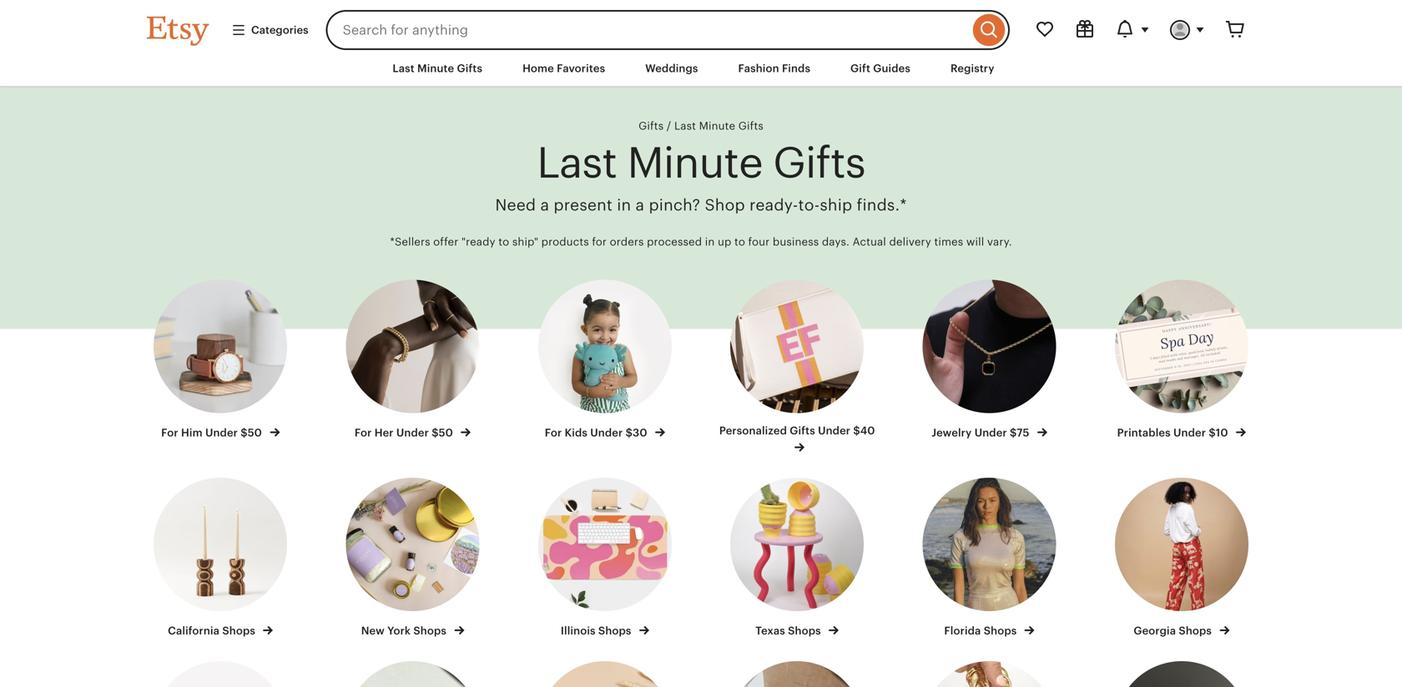 Task type: vqa. For each thing, say whether or not it's contained in the screenshot.
the left Last
yes



Task type: describe. For each thing, give the bounding box(es) containing it.
none search field inside categories banner
[[326, 10, 1010, 50]]

for for for him under $50
[[161, 427, 178, 439]]

finds
[[782, 62, 811, 75]]

pinch?
[[649, 196, 701, 214]]

four
[[748, 236, 770, 248]]

for her under $50 link
[[332, 280, 494, 441]]

shop
[[705, 196, 745, 214]]

offer
[[433, 236, 459, 248]]

under left $75 on the right bottom of the page
[[975, 427, 1007, 439]]

jewelry under $75 link
[[908, 280, 1071, 441]]

1 vertical spatial last
[[675, 120, 696, 132]]

favorites
[[557, 62, 605, 75]]

for him under $50
[[161, 427, 265, 439]]

registry link
[[938, 53, 1007, 84]]

categories
[[251, 24, 309, 36]]

georgia shops
[[1134, 625, 1215, 638]]

$10
[[1209, 427, 1229, 439]]

2 vertical spatial last minute gifts
[[537, 138, 865, 187]]

1 a from the left
[[541, 196, 549, 214]]

texas
[[756, 625, 785, 638]]

business
[[773, 236, 819, 248]]

gifts right personalized
[[790, 425, 815, 437]]

menu bar containing last minute gifts
[[117, 50, 1286, 88]]

york
[[387, 625, 411, 638]]

georgia shops link
[[1101, 478, 1263, 639]]

up
[[718, 236, 732, 248]]

for him under $50 link
[[139, 280, 302, 441]]

jewelry
[[932, 427, 972, 439]]

florida shops link
[[908, 478, 1071, 639]]

under for him
[[205, 427, 238, 439]]

2 to from the left
[[735, 236, 745, 248]]

illinois
[[561, 625, 596, 638]]

new
[[361, 625, 385, 638]]

home favorites link
[[510, 53, 618, 84]]

kids
[[565, 427, 588, 439]]

$50 for for him under $50
[[241, 427, 262, 439]]

need
[[495, 196, 536, 214]]

fashion
[[738, 62, 779, 75]]

1 horizontal spatial in
[[705, 236, 715, 248]]

last minute gifts link
[[380, 53, 495, 84]]

delivery
[[889, 236, 931, 248]]

home favorites
[[523, 62, 605, 75]]

gifts link
[[639, 120, 664, 132]]

*sellers offer "ready to ship" products for orders processed in up to four business days. actual delivery times will vary.
[[390, 236, 1012, 248]]

finds.*
[[857, 196, 907, 214]]

categories banner
[[117, 0, 1286, 50]]

personalized
[[719, 425, 787, 437]]

actual
[[853, 236, 886, 248]]

days.
[[822, 236, 850, 248]]

$75
[[1010, 427, 1030, 439]]

to-
[[798, 196, 820, 214]]

present
[[554, 196, 613, 214]]

last minute gifts inside menu bar
[[393, 62, 483, 75]]

minute inside menu bar
[[417, 62, 454, 75]]

need a present in a pinch? shop ready-to-ship finds.*
[[495, 196, 907, 214]]

$50 for for her under $50
[[432, 427, 453, 439]]

jewelry under $75
[[932, 427, 1032, 439]]

texas shops link
[[716, 478, 878, 639]]

categories button
[[219, 15, 321, 45]]

georgia
[[1134, 625, 1176, 638]]

under for kids
[[590, 427, 623, 439]]

gifts down fashion
[[739, 120, 764, 132]]

1 vertical spatial last minute gifts
[[675, 120, 764, 132]]

him
[[181, 427, 203, 439]]

gift guides
[[851, 62, 911, 75]]

for kids under $30 link
[[524, 280, 686, 441]]

printables under $10 link
[[1101, 280, 1263, 441]]



Task type: locate. For each thing, give the bounding box(es) containing it.
2 shops from the left
[[414, 625, 447, 638]]

1 vertical spatial minute
[[699, 120, 736, 132]]

shops right "georgia"
[[1179, 625, 1212, 638]]

gifts left home
[[457, 62, 483, 75]]

gifts
[[457, 62, 483, 75], [639, 120, 664, 132], [739, 120, 764, 132], [773, 138, 865, 187], [790, 425, 815, 437]]

gifts down weddings link in the top of the page
[[639, 120, 664, 132]]

menu bar
[[117, 50, 1286, 88]]

1 horizontal spatial last
[[537, 138, 617, 187]]

times
[[934, 236, 964, 248]]

for
[[161, 427, 178, 439], [355, 427, 372, 439], [545, 427, 562, 439]]

gifts inside menu bar
[[457, 62, 483, 75]]

weddings link
[[633, 53, 711, 84]]

0 vertical spatial minute
[[417, 62, 454, 75]]

0 horizontal spatial last
[[393, 62, 415, 75]]

last minute gifts
[[393, 62, 483, 75], [675, 120, 764, 132], [537, 138, 865, 187]]

fashion finds link
[[726, 53, 823, 84]]

$50 right her at the left bottom
[[432, 427, 453, 439]]

florida
[[944, 625, 981, 638]]

1 horizontal spatial $50
[[432, 427, 453, 439]]

products
[[541, 236, 589, 248]]

2 a from the left
[[636, 196, 645, 214]]

under right her at the left bottom
[[396, 427, 429, 439]]

in
[[617, 196, 631, 214], [705, 236, 715, 248]]

1 horizontal spatial a
[[636, 196, 645, 214]]

orders
[[610, 236, 644, 248]]

gift guides link
[[838, 53, 923, 84]]

under left $30
[[590, 427, 623, 439]]

texas shops
[[756, 625, 824, 638]]

registry
[[951, 62, 995, 75]]

for for for kids under $30
[[545, 427, 562, 439]]

shops for california
[[222, 625, 255, 638]]

in left up
[[705, 236, 715, 248]]

Search for anything text field
[[326, 10, 969, 50]]

shops for florida
[[984, 625, 1017, 638]]

2 $50 from the left
[[432, 427, 453, 439]]

2 vertical spatial minute
[[627, 138, 763, 187]]

0 horizontal spatial in
[[617, 196, 631, 214]]

$50 inside 'link'
[[432, 427, 453, 439]]

in up orders
[[617, 196, 631, 214]]

fashion finds
[[738, 62, 811, 75]]

for
[[592, 236, 607, 248]]

a left pinch?
[[636, 196, 645, 214]]

2 horizontal spatial for
[[545, 427, 562, 439]]

california shops
[[168, 625, 258, 638]]

personalized gifts under $40
[[719, 425, 875, 437]]

3 shops from the left
[[598, 625, 632, 638]]

personalized gifts under $40 link
[[716, 280, 878, 456]]

for for for her under $50
[[355, 427, 372, 439]]

illinois shops link
[[524, 478, 686, 639]]

last
[[393, 62, 415, 75], [675, 120, 696, 132], [537, 138, 617, 187]]

$40
[[853, 425, 875, 437]]

shops right the texas
[[788, 625, 821, 638]]

2 for from the left
[[355, 427, 372, 439]]

last inside last minute gifts link
[[393, 62, 415, 75]]

weddings
[[645, 62, 698, 75]]

0 horizontal spatial a
[[541, 196, 549, 214]]

gifts up to-
[[773, 138, 865, 187]]

$50 right him
[[241, 427, 262, 439]]

shops right florida
[[984, 625, 1017, 638]]

shops for illinois
[[598, 625, 632, 638]]

a
[[541, 196, 549, 214], [636, 196, 645, 214]]

new york shops
[[361, 625, 449, 638]]

for inside 'link'
[[355, 427, 372, 439]]

0 horizontal spatial for
[[161, 427, 178, 439]]

ready-
[[750, 196, 798, 214]]

under left $10
[[1174, 427, 1206, 439]]

illinois shops
[[561, 625, 634, 638]]

None search field
[[326, 10, 1010, 50]]

1 vertical spatial in
[[705, 236, 715, 248]]

under inside "link"
[[590, 427, 623, 439]]

california shops link
[[139, 478, 302, 639]]

new york shops link
[[332, 478, 494, 639]]

for left her at the left bottom
[[355, 427, 372, 439]]

3 for from the left
[[545, 427, 562, 439]]

under
[[818, 425, 851, 437], [205, 427, 238, 439], [396, 427, 429, 439], [590, 427, 623, 439], [975, 427, 1007, 439], [1174, 427, 1206, 439]]

home
[[523, 62, 554, 75]]

under for her
[[396, 427, 429, 439]]

1 $50 from the left
[[241, 427, 262, 439]]

for her under $50
[[355, 427, 456, 439]]

2 horizontal spatial last
[[675, 120, 696, 132]]

california
[[168, 625, 220, 638]]

shops right york
[[414, 625, 447, 638]]

under right him
[[205, 427, 238, 439]]

minute
[[417, 62, 454, 75], [699, 120, 736, 132], [627, 138, 763, 187]]

*sellers
[[390, 236, 430, 248]]

printables
[[1117, 427, 1171, 439]]

gift
[[851, 62, 871, 75]]

guides
[[873, 62, 911, 75]]

ship
[[820, 196, 853, 214]]

under left $40
[[818, 425, 851, 437]]

under inside 'link'
[[396, 427, 429, 439]]

for kids under $30
[[545, 427, 650, 439]]

0 horizontal spatial $50
[[241, 427, 262, 439]]

$50
[[241, 427, 262, 439], [432, 427, 453, 439]]

shops for georgia
[[1179, 625, 1212, 638]]

will
[[967, 236, 984, 248]]

4 shops from the left
[[788, 625, 821, 638]]

processed
[[647, 236, 702, 248]]

under for gifts
[[818, 425, 851, 437]]

for left kids
[[545, 427, 562, 439]]

$30
[[626, 427, 647, 439]]

florida shops
[[944, 625, 1020, 638]]

shops for texas
[[788, 625, 821, 638]]

1 shops from the left
[[222, 625, 255, 638]]

6 shops from the left
[[1179, 625, 1212, 638]]

shops
[[222, 625, 255, 638], [414, 625, 447, 638], [598, 625, 632, 638], [788, 625, 821, 638], [984, 625, 1017, 638], [1179, 625, 1212, 638]]

1 horizontal spatial for
[[355, 427, 372, 439]]

for inside "link"
[[545, 427, 562, 439]]

1 for from the left
[[161, 427, 178, 439]]

to
[[499, 236, 509, 248], [735, 236, 745, 248]]

printables under $10
[[1117, 427, 1231, 439]]

to right up
[[735, 236, 745, 248]]

shops right the 'california' at the left bottom of the page
[[222, 625, 255, 638]]

0 horizontal spatial to
[[499, 236, 509, 248]]

0 vertical spatial last minute gifts
[[393, 62, 483, 75]]

shops inside "link"
[[598, 625, 632, 638]]

ship"
[[512, 236, 539, 248]]

0 vertical spatial last
[[393, 62, 415, 75]]

0 vertical spatial in
[[617, 196, 631, 214]]

for left him
[[161, 427, 178, 439]]

a right need
[[541, 196, 549, 214]]

1 to from the left
[[499, 236, 509, 248]]

1 horizontal spatial to
[[735, 236, 745, 248]]

"ready
[[462, 236, 496, 248]]

vary.
[[987, 236, 1012, 248]]

to left ship"
[[499, 236, 509, 248]]

5 shops from the left
[[984, 625, 1017, 638]]

her
[[375, 427, 394, 439]]

shops right illinois
[[598, 625, 632, 638]]

2 vertical spatial last
[[537, 138, 617, 187]]



